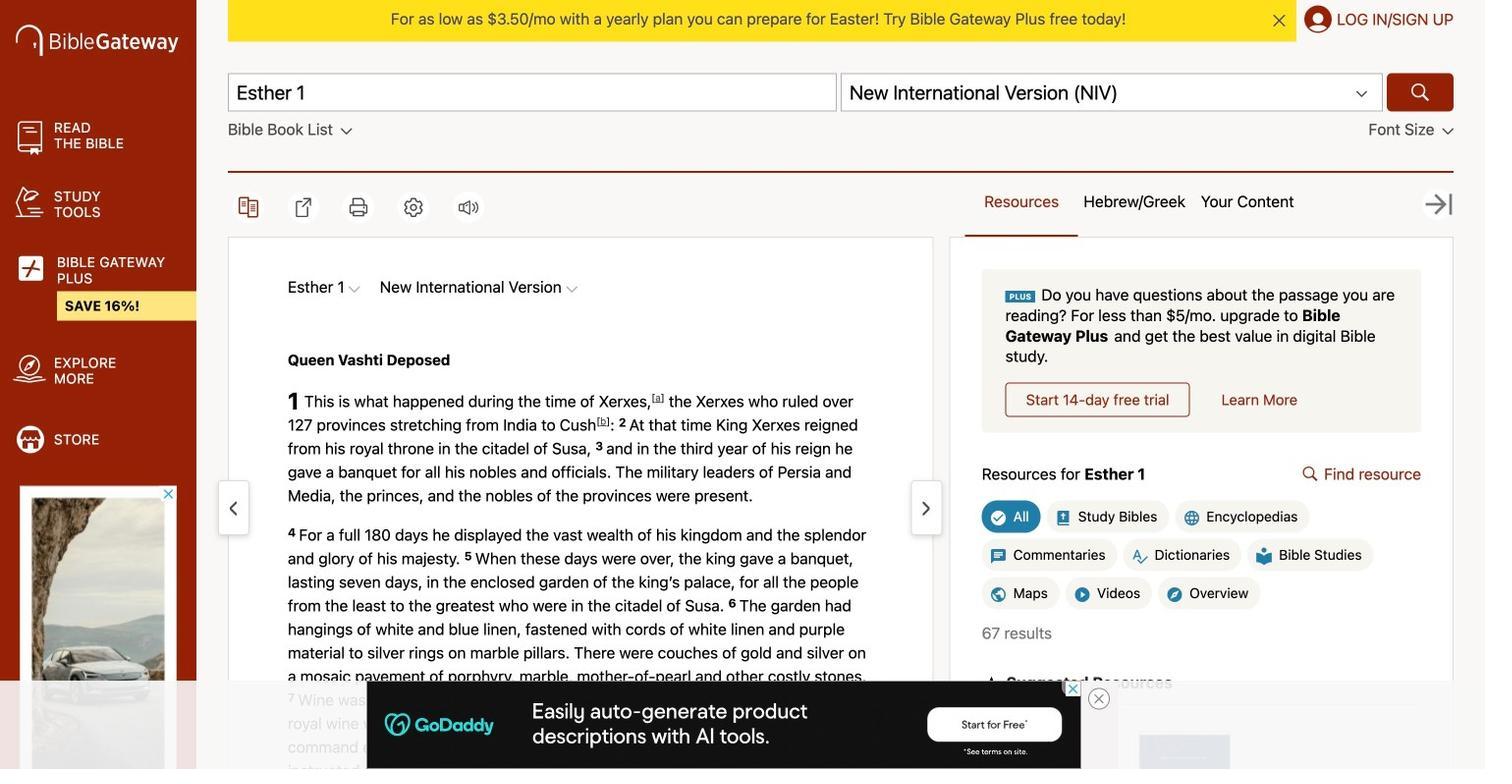 Task type: locate. For each thing, give the bounding box(es) containing it.
0 horizontal spatial advertisement element
[[20, 486, 177, 769]]

None search field
[[228, 73, 1454, 111]]

1 horizontal spatial advertisement element
[[366, 681, 1081, 769]]

listen to esther 1 image
[[459, 199, 478, 216]]

nehemiah 13 image
[[230, 498, 237, 519]]

advertisement element
[[20, 486, 177, 769], [366, 681, 1081, 769]]

search image
[[1409, 80, 1432, 104]]

Quick Search text field
[[228, 73, 837, 111]]

esther 2 image
[[923, 498, 930, 519]]

user notice alert
[[196, 0, 1485, 42]]

niv study bible notes, fully revised edition image
[[1137, 727, 1235, 769]]



Task type: describe. For each thing, give the bounding box(es) containing it.
niv grace and truth study bible image
[[982, 727, 1080, 769]]

close sidebar image
[[1423, 189, 1455, 220]]



Task type: vqa. For each thing, say whether or not it's contained in the screenshot.
the rightmost Advertisement element
yes



